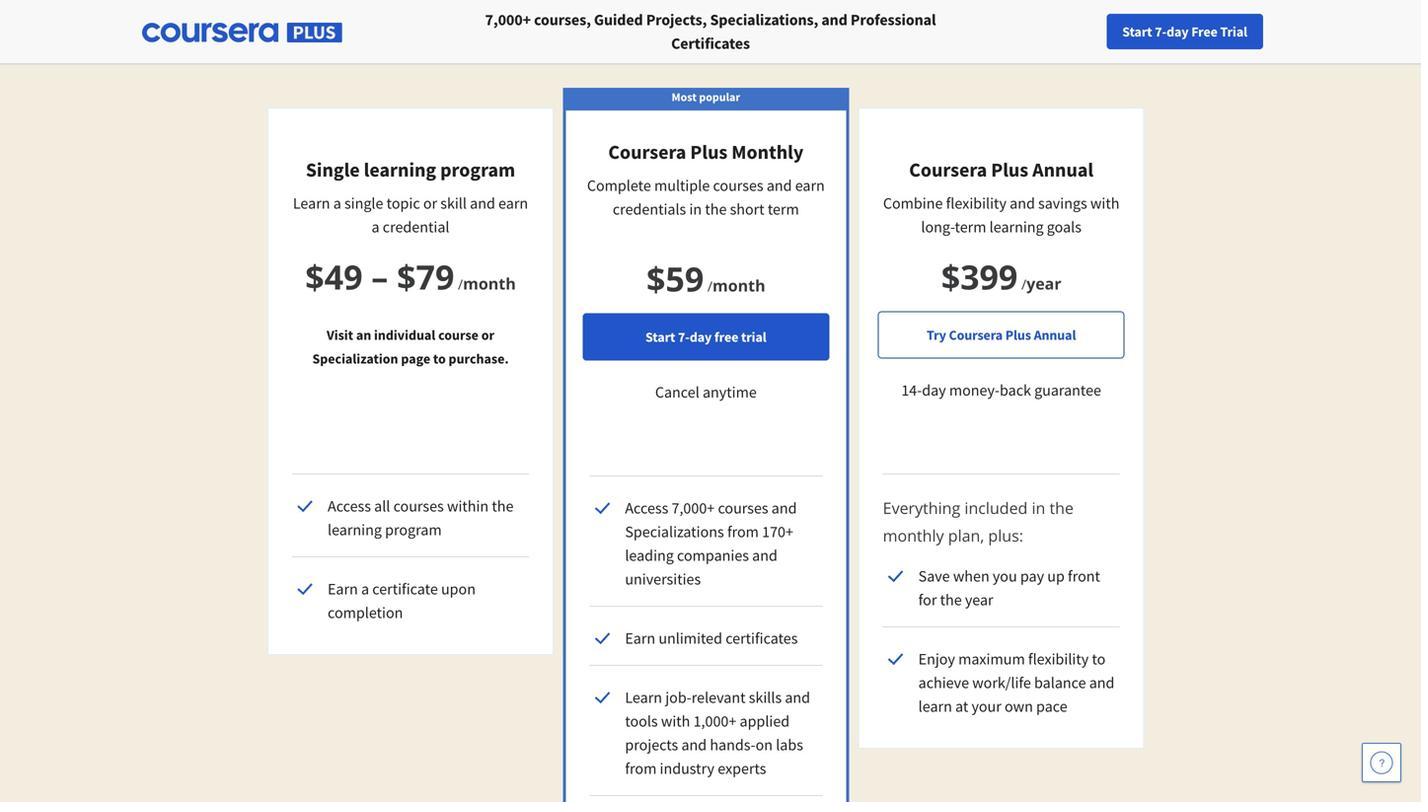 Task type: locate. For each thing, give the bounding box(es) containing it.
0 vertical spatial 7,000+
[[485, 10, 531, 30]]

0 horizontal spatial learn
[[293, 193, 330, 213]]

0 vertical spatial your
[[1066, 23, 1092, 40]]

0 vertical spatial flexibility
[[946, 193, 1007, 213]]

tools
[[625, 712, 658, 731]]

front
[[1068, 566, 1100, 586]]

courses up the 170+
[[718, 498, 768, 518]]

1 horizontal spatial 7-
[[1155, 23, 1167, 40]]

with inside combine flexibility and savings with long-term learning goals
[[1090, 193, 1120, 213]]

or inside learn a single topic or skill and earn a credential
[[423, 193, 437, 213]]

0 horizontal spatial to
[[433, 350, 446, 368]]

1 vertical spatial day
[[690, 328, 712, 346]]

program down all
[[385, 520, 442, 540]]

0 horizontal spatial in
[[689, 199, 702, 219]]

coursera up complete at left top
[[608, 140, 686, 164]]

/ right $59
[[707, 277, 713, 296]]

the
[[705, 199, 727, 219], [492, 496, 514, 516], [1050, 497, 1074, 519], [940, 590, 962, 610]]

1 vertical spatial or
[[481, 326, 494, 344]]

projects,
[[646, 10, 707, 30]]

courses inside the complete multiple courses and earn credentials in the short term
[[713, 176, 763, 195]]

learn down single
[[293, 193, 330, 213]]

2 horizontal spatial day
[[1167, 23, 1189, 40]]

1 horizontal spatial year
[[1026, 273, 1061, 294]]

0 horizontal spatial flexibility
[[946, 193, 1007, 213]]

2 horizontal spatial /
[[1021, 275, 1026, 294]]

work/life
[[972, 673, 1031, 693]]

2 vertical spatial a
[[361, 579, 369, 599]]

with
[[1090, 193, 1120, 213], [661, 712, 690, 731]]

and down the 170+
[[752, 546, 778, 565]]

earn for $59
[[625, 629, 655, 648]]

courses
[[713, 176, 763, 195], [393, 496, 444, 516], [718, 498, 768, 518]]

learn inside learn a single topic or skill and earn a credential
[[293, 193, 330, 213]]

monthly
[[883, 525, 944, 546]]

a inside earn a certificate upon completion
[[361, 579, 369, 599]]

1 horizontal spatial or
[[481, 326, 494, 344]]

7,000+ courses, guided projects, specializations, and professional certificates
[[485, 10, 936, 53]]

day left money-
[[922, 380, 946, 400]]

a left single
[[333, 193, 341, 213]]

annual up guarantee
[[1034, 326, 1076, 344]]

0 horizontal spatial start
[[645, 328, 675, 346]]

/ for $59
[[707, 277, 713, 296]]

1 vertical spatial annual
[[1034, 326, 1076, 344]]

program inside access all courses within the learning program
[[385, 520, 442, 540]]

balance
[[1034, 673, 1086, 693]]

0 vertical spatial learn
[[293, 193, 330, 213]]

month
[[463, 273, 516, 294], [713, 275, 765, 296]]

experts
[[718, 759, 766, 779]]

a for certificate
[[361, 579, 369, 599]]

access
[[328, 496, 371, 516], [625, 498, 668, 518]]

leading
[[625, 546, 674, 565]]

enjoy maximum flexibility to achieve work/life balance and learn at your own pace
[[918, 649, 1115, 716]]

1 horizontal spatial your
[[1066, 23, 1092, 40]]

in right included
[[1032, 497, 1045, 519]]

0 horizontal spatial /
[[458, 275, 463, 294]]

/ inside $49 – $79 / month
[[458, 275, 463, 294]]

day for free
[[1167, 23, 1189, 40]]

access left all
[[328, 496, 371, 516]]

skills
[[749, 688, 782, 708]]

universities
[[625, 569, 701, 589]]

2 vertical spatial learning
[[328, 520, 382, 540]]

combine flexibility and savings with long-term learning goals
[[883, 193, 1120, 237]]

year down goals
[[1026, 273, 1061, 294]]

in down multiple at the left
[[689, 199, 702, 219]]

2 horizontal spatial a
[[372, 217, 380, 237]]

/ for $399
[[1021, 275, 1026, 294]]

courses inside access 7,000+ courses and specializations from 170+ leading companies and universities
[[718, 498, 768, 518]]

month up free
[[713, 275, 765, 296]]

projects
[[625, 735, 678, 755]]

and up the 170+
[[772, 498, 797, 518]]

0 vertical spatial earn
[[328, 579, 358, 599]]

plus up combine flexibility and savings with long-term learning goals
[[991, 157, 1028, 182]]

0 vertical spatial day
[[1167, 23, 1189, 40]]

free
[[714, 328, 738, 346]]

0 horizontal spatial earn
[[498, 193, 528, 213]]

0 vertical spatial to
[[433, 350, 446, 368]]

and right balance
[[1089, 673, 1115, 693]]

plus
[[690, 140, 728, 164], [991, 157, 1028, 182], [1005, 326, 1031, 344]]

annual up savings
[[1032, 157, 1094, 182]]

7,000+ left courses,
[[485, 10, 531, 30]]

$49 – $79 / month
[[305, 254, 516, 300]]

earn down monthly
[[795, 176, 825, 195]]

coursera right try
[[949, 326, 1003, 344]]

/ right "$399"
[[1021, 275, 1026, 294]]

save  when you pay up front for the year
[[918, 566, 1100, 610]]

relevant
[[692, 688, 746, 708]]

earn up completion
[[328, 579, 358, 599]]

7- left 'show notifications' image
[[1155, 23, 1167, 40]]

0 horizontal spatial term
[[768, 199, 799, 219]]

goals
[[1047, 217, 1082, 237]]

visit
[[327, 326, 353, 344]]

the right included
[[1050, 497, 1074, 519]]

credential
[[383, 217, 449, 237]]

earn inside earn a certificate upon completion
[[328, 579, 358, 599]]

visit an individual course or specialization page to purchase.
[[312, 326, 509, 368]]

1 vertical spatial to
[[1092, 649, 1106, 669]]

1 horizontal spatial in
[[1032, 497, 1045, 519]]

day inside start 7-day free trial button
[[1167, 23, 1189, 40]]

0 vertical spatial 7-
[[1155, 23, 1167, 40]]

for
[[918, 590, 937, 610]]

day left 'show notifications' image
[[1167, 23, 1189, 40]]

1 horizontal spatial day
[[922, 380, 946, 400]]

1 vertical spatial 7-
[[678, 328, 690, 346]]

and down coursera plus annual
[[1010, 193, 1035, 213]]

0 horizontal spatial month
[[463, 273, 516, 294]]

start 7-day free trial button
[[583, 313, 829, 361]]

month up "course"
[[463, 273, 516, 294]]

courses,
[[534, 10, 591, 30]]

show notifications image
[[1192, 25, 1215, 48]]

1 vertical spatial in
[[1032, 497, 1045, 519]]

7- left free
[[678, 328, 690, 346]]

/ right $79
[[458, 275, 463, 294]]

0 vertical spatial from
[[727, 522, 759, 542]]

7,000+ inside 7,000+ courses, guided projects, specializations, and professional certificates
[[485, 10, 531, 30]]

trial
[[1220, 23, 1247, 40]]

1 horizontal spatial 7,000+
[[672, 498, 715, 518]]

1 horizontal spatial a
[[361, 579, 369, 599]]

specializations,
[[710, 10, 818, 30]]

0 horizontal spatial a
[[333, 193, 341, 213]]

find
[[1037, 23, 1063, 40]]

and right the skills at the bottom right of page
[[785, 688, 810, 708]]

within
[[447, 496, 489, 516]]

learning inside access all courses within the learning program
[[328, 520, 382, 540]]

0 horizontal spatial 7,000+
[[485, 10, 531, 30]]

with inside learn job-relevant skills and tools with 1,000+ applied projects and hands-on labs from industry experts
[[661, 712, 690, 731]]

0 horizontal spatial day
[[690, 328, 712, 346]]

1 vertical spatial a
[[372, 217, 380, 237]]

coursera image
[[24, 16, 149, 48]]

and left "professional"
[[821, 10, 848, 30]]

year down when at the right bottom of the page
[[965, 590, 993, 610]]

or left 'skill'
[[423, 193, 437, 213]]

0 horizontal spatial earn
[[328, 579, 358, 599]]

or up purchase.
[[481, 326, 494, 344]]

popular
[[699, 89, 740, 105]]

your right the find
[[1066, 23, 1092, 40]]

0 horizontal spatial 7-
[[678, 328, 690, 346]]

with right savings
[[1090, 193, 1120, 213]]

flexibility inside combine flexibility and savings with long-term learning goals
[[946, 193, 1007, 213]]

1 vertical spatial flexibility
[[1028, 649, 1089, 669]]

from inside learn job-relevant skills and tools with 1,000+ applied projects and hands-on labs from industry experts
[[625, 759, 657, 779]]

learn for learn job-relevant skills and tools with 1,000+ applied projects and hands-on labs from industry experts
[[625, 688, 662, 708]]

companies
[[677, 546, 749, 565]]

$59 / month
[[646, 256, 765, 301]]

pace
[[1036, 697, 1067, 716]]

0 horizontal spatial access
[[328, 496, 371, 516]]

achieve
[[918, 673, 969, 693]]

a down single
[[372, 217, 380, 237]]

plus for $59
[[690, 140, 728, 164]]

0 horizontal spatial or
[[423, 193, 437, 213]]

$399 / year
[[941, 254, 1061, 300]]

program up 'skill'
[[440, 157, 515, 182]]

year inside $399 / year
[[1026, 273, 1061, 294]]

1 vertical spatial learning
[[990, 217, 1044, 237]]

learn inside learn job-relevant skills and tools with 1,000+ applied projects and hands-on labs from industry experts
[[625, 688, 662, 708]]

1 horizontal spatial access
[[625, 498, 668, 518]]

learn for learn a single topic or skill and earn a credential
[[293, 193, 330, 213]]

1 horizontal spatial from
[[727, 522, 759, 542]]

1 horizontal spatial term
[[955, 217, 986, 237]]

and up industry
[[681, 735, 707, 755]]

start up cancel
[[645, 328, 675, 346]]

day left free
[[690, 328, 712, 346]]

access inside access all courses within the learning program
[[328, 496, 371, 516]]

the right 'within'
[[492, 496, 514, 516]]

pay
[[1020, 566, 1044, 586]]

annual inside button
[[1034, 326, 1076, 344]]

earn left unlimited on the bottom of page
[[625, 629, 655, 648]]

0 horizontal spatial year
[[965, 590, 993, 610]]

plus:
[[988, 525, 1023, 546]]

access inside access 7,000+ courses and specializations from 170+ leading companies and universities
[[625, 498, 668, 518]]

from down projects
[[625, 759, 657, 779]]

up
[[1047, 566, 1065, 586]]

in
[[689, 199, 702, 219], [1032, 497, 1045, 519]]

1 vertical spatial year
[[965, 590, 993, 610]]

professional
[[851, 10, 936, 30]]

courses right all
[[393, 496, 444, 516]]

/ inside $59 / month
[[707, 277, 713, 296]]

0 vertical spatial annual
[[1032, 157, 1094, 182]]

1 vertical spatial start
[[645, 328, 675, 346]]

0 vertical spatial in
[[689, 199, 702, 219]]

and inside 7,000+ courses, guided projects, specializations, and professional certificates
[[821, 10, 848, 30]]

certificates
[[726, 629, 798, 648]]

specialization
[[312, 350, 398, 368]]

plus up multiple at the left
[[690, 140, 728, 164]]

learn up tools
[[625, 688, 662, 708]]

start
[[1122, 23, 1152, 40], [645, 328, 675, 346]]

or
[[423, 193, 437, 213], [481, 326, 494, 344]]

upon
[[441, 579, 476, 599]]

to inside visit an individual course or specialization page to purchase.
[[433, 350, 446, 368]]

complete
[[587, 176, 651, 195]]

specializations
[[625, 522, 724, 542]]

the inside the complete multiple courses and earn credentials in the short term
[[705, 199, 727, 219]]

the inside save  when you pay up front for the year
[[940, 590, 962, 610]]

0 vertical spatial year
[[1026, 273, 1061, 294]]

0 horizontal spatial with
[[661, 712, 690, 731]]

14-day money-back guarantee
[[901, 380, 1101, 400]]

None search field
[[271, 12, 607, 52]]

coursera for $399
[[909, 157, 987, 182]]

learning up topic
[[364, 157, 436, 182]]

and down monthly
[[767, 176, 792, 195]]

7,000+ up specializations
[[672, 498, 715, 518]]

1 horizontal spatial with
[[1090, 193, 1120, 213]]

start 7-day free trial button
[[1107, 14, 1263, 49]]

the right for
[[940, 590, 962, 610]]

term up "$399"
[[955, 217, 986, 237]]

a up completion
[[361, 579, 369, 599]]

earn right 'skill'
[[498, 193, 528, 213]]

a
[[333, 193, 341, 213], [372, 217, 380, 237], [361, 579, 369, 599]]

1 vertical spatial from
[[625, 759, 657, 779]]

flexibility
[[946, 193, 1007, 213], [1028, 649, 1089, 669]]

0 vertical spatial or
[[423, 193, 437, 213]]

access all courses within the learning program
[[328, 496, 514, 540]]

an
[[356, 326, 371, 344]]

1 horizontal spatial /
[[707, 277, 713, 296]]

0 vertical spatial a
[[333, 193, 341, 213]]

1 horizontal spatial month
[[713, 275, 765, 296]]

industry
[[660, 759, 715, 779]]

learning left goals
[[990, 217, 1044, 237]]

month inside $49 – $79 / month
[[463, 273, 516, 294]]

1 vertical spatial learn
[[625, 688, 662, 708]]

1 vertical spatial with
[[661, 712, 690, 731]]

1 horizontal spatial start
[[1122, 23, 1152, 40]]

and
[[821, 10, 848, 30], [767, 176, 792, 195], [470, 193, 495, 213], [1010, 193, 1035, 213], [772, 498, 797, 518], [752, 546, 778, 565], [1089, 673, 1115, 693], [785, 688, 810, 708], [681, 735, 707, 755]]

with down job- at the bottom of page
[[661, 712, 690, 731]]

0 horizontal spatial your
[[972, 697, 1001, 716]]

1 vertical spatial program
[[385, 520, 442, 540]]

plus up back
[[1005, 326, 1031, 344]]

7,000+ inside access 7,000+ courses and specializations from 170+ leading companies and universities
[[672, 498, 715, 518]]

flexibility down coursera plus annual
[[946, 193, 1007, 213]]

1 vertical spatial earn
[[625, 629, 655, 648]]

1 horizontal spatial earn
[[795, 176, 825, 195]]

earn for $49
[[328, 579, 358, 599]]

0 vertical spatial with
[[1090, 193, 1120, 213]]

term right short
[[768, 199, 799, 219]]

courses up short
[[713, 176, 763, 195]]

and right 'skill'
[[470, 193, 495, 213]]

the left short
[[705, 199, 727, 219]]

day inside start 7-day free trial button
[[690, 328, 712, 346]]

1 horizontal spatial flexibility
[[1028, 649, 1089, 669]]

day for free
[[690, 328, 712, 346]]

start for start 7-day free trial
[[1122, 23, 1152, 40]]

unlimited
[[659, 629, 722, 648]]

single
[[344, 193, 383, 213]]

$59
[[646, 256, 704, 301]]

start for start 7-day free trial
[[645, 328, 675, 346]]

0 horizontal spatial from
[[625, 759, 657, 779]]

0 vertical spatial start
[[1122, 23, 1152, 40]]

access up specializations
[[625, 498, 668, 518]]

2 vertical spatial day
[[922, 380, 946, 400]]

–
[[371, 254, 388, 300]]

1 horizontal spatial earn
[[625, 629, 655, 648]]

coursera plus image
[[142, 23, 342, 43]]

your right the at
[[972, 697, 1001, 716]]

to down front
[[1092, 649, 1106, 669]]

plus inside try coursera plus annual button
[[1005, 326, 1031, 344]]

flexibility up balance
[[1028, 649, 1089, 669]]

your inside enjoy maximum flexibility to achieve work/life balance and learn at your own pace
[[972, 697, 1001, 716]]

1 horizontal spatial learn
[[625, 688, 662, 708]]

back
[[1000, 380, 1031, 400]]

to right the page
[[433, 350, 446, 368]]

courses for all
[[393, 496, 444, 516]]

learning down all
[[328, 520, 382, 540]]

1 vertical spatial 7,000+
[[672, 498, 715, 518]]

start right new
[[1122, 23, 1152, 40]]

start 7-day free trial
[[1122, 23, 1247, 40]]

courses inside access all courses within the learning program
[[393, 496, 444, 516]]

most popular
[[672, 89, 740, 105]]

from left the 170+
[[727, 522, 759, 542]]

year
[[1026, 273, 1061, 294], [965, 590, 993, 610]]

or inside visit an individual course or specialization page to purchase.
[[481, 326, 494, 344]]

1 horizontal spatial to
[[1092, 649, 1106, 669]]

earn
[[795, 176, 825, 195], [498, 193, 528, 213]]

multiple
[[654, 176, 710, 195]]

$399
[[941, 254, 1018, 300]]

/ inside $399 / year
[[1021, 275, 1026, 294]]

coursera up combine
[[909, 157, 987, 182]]

1 vertical spatial your
[[972, 697, 1001, 716]]

to inside enjoy maximum flexibility to achieve work/life balance and learn at your own pace
[[1092, 649, 1106, 669]]



Task type: vqa. For each thing, say whether or not it's contained in the screenshot.
24
no



Task type: describe. For each thing, give the bounding box(es) containing it.
most
[[672, 89, 697, 105]]

when
[[953, 566, 990, 586]]

earn unlimited certificates
[[625, 629, 798, 648]]

from inside access 7,000+ courses and specializations from 170+ leading companies and universities
[[727, 522, 759, 542]]

all
[[374, 496, 390, 516]]

short
[[730, 199, 764, 219]]

credentials
[[613, 199, 686, 219]]

try coursera plus annual
[[927, 326, 1076, 344]]

and inside combine flexibility and savings with long-term learning goals
[[1010, 193, 1035, 213]]

term inside the complete multiple courses and earn credentials in the short term
[[768, 199, 799, 219]]

access 7,000+ courses and specializations from 170+ leading companies and universities
[[625, 498, 797, 589]]

term inside combine flexibility and savings with long-term learning goals
[[955, 217, 986, 237]]

everything
[[883, 497, 960, 519]]

and inside learn a single topic or skill and earn a credential
[[470, 193, 495, 213]]

or for course
[[481, 326, 494, 344]]

labs
[[776, 735, 803, 755]]

7- for free
[[1155, 23, 1167, 40]]

a for single
[[333, 193, 341, 213]]

the inside everything included in the monthly plan, plus:
[[1050, 497, 1074, 519]]

job-
[[665, 688, 692, 708]]

individual
[[374, 326, 436, 344]]

flexibility inside enjoy maximum flexibility to achieve work/life balance and learn at your own pace
[[1028, 649, 1089, 669]]

learn a single topic or skill and earn a credential
[[293, 193, 528, 237]]

earn inside the complete multiple courses and earn credentials in the short term
[[795, 176, 825, 195]]

courses for multiple
[[713, 176, 763, 195]]

plan,
[[948, 525, 984, 546]]

trial
[[741, 328, 766, 346]]

topic
[[387, 193, 420, 213]]

combine
[[883, 193, 943, 213]]

course
[[438, 326, 479, 344]]

and inside the complete multiple courses and earn credentials in the short term
[[767, 176, 792, 195]]

in inside the complete multiple courses and earn credentials in the short term
[[689, 199, 702, 219]]

purchase.
[[449, 350, 509, 368]]

month inside $59 / month
[[713, 275, 765, 296]]

access for access all courses within the learning program
[[328, 496, 371, 516]]

you
[[993, 566, 1017, 586]]

page
[[401, 350, 430, 368]]

earn inside learn a single topic or skill and earn a credential
[[498, 193, 528, 213]]

try
[[927, 326, 946, 344]]

or for topic
[[423, 193, 437, 213]]

1,000+
[[693, 712, 737, 731]]

skill
[[440, 193, 467, 213]]

guarantee
[[1034, 380, 1101, 400]]

7- for free
[[678, 328, 690, 346]]

career
[[1123, 23, 1161, 40]]

find your new career link
[[1027, 20, 1171, 44]]

cancel
[[655, 382, 699, 402]]

on
[[756, 735, 773, 755]]

the inside access all courses within the learning program
[[492, 496, 514, 516]]

complete multiple courses and earn credentials in the short term
[[587, 176, 825, 219]]

help center image
[[1370, 751, 1393, 775]]

$49
[[305, 254, 363, 300]]

learning inside combine flexibility and savings with long-term learning goals
[[990, 217, 1044, 237]]

savings
[[1038, 193, 1087, 213]]

courses for 7,000+
[[718, 498, 768, 518]]

plus for $399
[[991, 157, 1028, 182]]

0 vertical spatial learning
[[364, 157, 436, 182]]

completion
[[328, 603, 403, 623]]

everything included in the monthly plan, plus:
[[883, 497, 1074, 546]]

find your new career
[[1037, 23, 1161, 40]]

coursera for $59
[[608, 140, 686, 164]]

year inside save  when you pay up front for the year
[[965, 590, 993, 610]]

money-
[[949, 380, 1000, 400]]

free
[[1191, 23, 1218, 40]]

single
[[306, 157, 360, 182]]

at
[[955, 697, 968, 716]]

0 vertical spatial program
[[440, 157, 515, 182]]

save
[[918, 566, 950, 586]]

access for access 7,000+ courses and specializations from 170+ leading companies and universities
[[625, 498, 668, 518]]

new
[[1094, 23, 1120, 40]]

try coursera plus annual button
[[878, 311, 1125, 359]]

and inside enjoy maximum flexibility to achieve work/life balance and learn at your own pace
[[1089, 673, 1115, 693]]

coursera inside try coursera plus annual button
[[949, 326, 1003, 344]]

cancel anytime
[[655, 382, 757, 402]]

in inside everything included in the monthly plan, plus:
[[1032, 497, 1045, 519]]

$79
[[397, 254, 454, 300]]

certificates
[[671, 34, 750, 53]]

hands-
[[710, 735, 756, 755]]

maximum
[[958, 649, 1025, 669]]

170+
[[762, 522, 793, 542]]

own
[[1005, 697, 1033, 716]]

long-
[[921, 217, 955, 237]]

anytime
[[703, 382, 757, 402]]

coursera plus monthly
[[608, 140, 804, 164]]

start 7-day free trial
[[645, 328, 766, 346]]

applied
[[740, 712, 790, 731]]

monthly
[[732, 140, 804, 164]]

earn a certificate upon completion
[[328, 579, 476, 623]]

coursera plus annual
[[909, 157, 1094, 182]]



